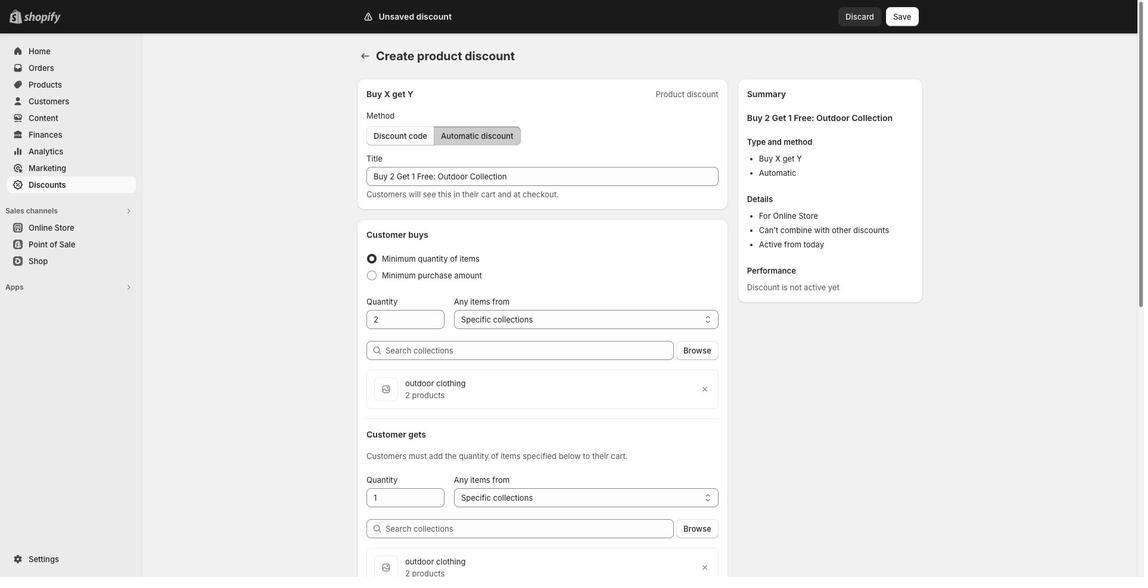 Task type: locate. For each thing, give the bounding box(es) containing it.
2 search collections text field from the top
[[386, 519, 674, 538]]

1 vertical spatial search collections text field
[[386, 519, 674, 538]]

Search collections text field
[[386, 341, 674, 360], [386, 519, 674, 538]]

1 search collections text field from the top
[[386, 341, 674, 360]]

None text field
[[367, 310, 445, 329], [367, 488, 445, 507], [367, 310, 445, 329], [367, 488, 445, 507]]

None text field
[[367, 167, 719, 186]]

shopify image
[[24, 12, 61, 24]]

0 vertical spatial search collections text field
[[386, 341, 674, 360]]



Task type: vqa. For each thing, say whether or not it's contained in the screenshot.
Shopify image
yes



